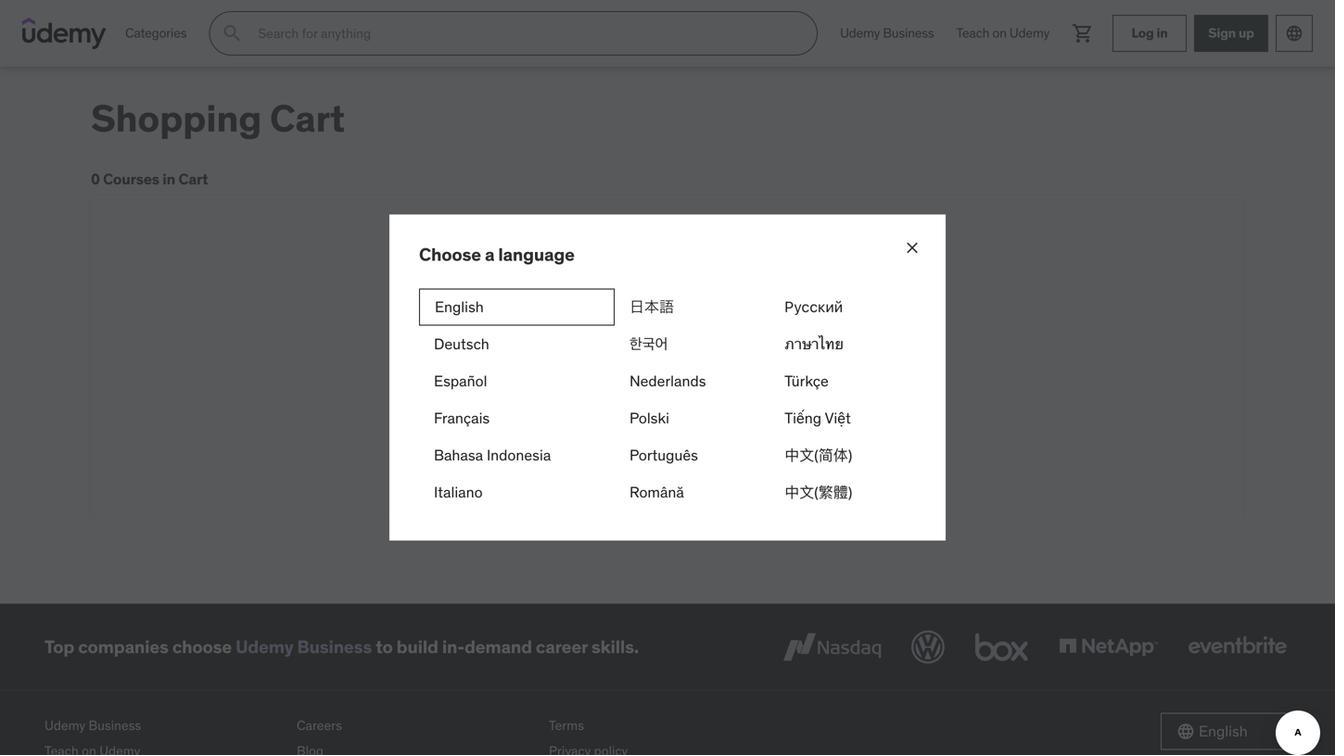 Task type: vqa. For each thing, say whether or not it's contained in the screenshot.
The Am
no



Task type: locate. For each thing, give the bounding box(es) containing it.
1 vertical spatial keep
[[616, 463, 651, 482]]

1 vertical spatial a
[[775, 408, 783, 427]]

udemy business link left teach
[[829, 11, 946, 56]]

to left "find"
[[729, 408, 742, 427]]

english button
[[1161, 714, 1291, 751]]

in inside log in link
[[1157, 25, 1168, 41]]

terms link
[[549, 714, 786, 739]]

a
[[485, 243, 495, 266], [775, 408, 783, 427]]

udemy business left teach
[[840, 25, 934, 41]]

nasdaq image
[[779, 627, 886, 668]]

keep shopping link
[[605, 450, 731, 495]]

build
[[397, 636, 439, 659]]

submit search image
[[221, 22, 243, 45]]

english inside choose a language "dialog"
[[435, 298, 484, 317]]

español link
[[419, 363, 615, 400]]

1 vertical spatial business
[[297, 636, 372, 659]]

shopping inside keep shopping "link"
[[654, 463, 720, 482]]

1 vertical spatial english
[[1199, 722, 1248, 741]]

in right the courses
[[163, 170, 175, 189]]

0 vertical spatial to
[[729, 408, 742, 427]]

0 horizontal spatial in
[[163, 170, 175, 189]]

việt
[[825, 409, 851, 428]]

0 vertical spatial in
[[1157, 25, 1168, 41]]

0 vertical spatial english
[[435, 298, 484, 317]]

0 horizontal spatial a
[[485, 243, 495, 266]]

business up the careers
[[297, 636, 372, 659]]

português
[[630, 446, 698, 465]]

in right log
[[1157, 25, 1168, 41]]

1 horizontal spatial english
[[1199, 722, 1248, 741]]

english inside button
[[1199, 722, 1248, 741]]

0 vertical spatial cart
[[270, 95, 345, 142]]

to left build
[[376, 636, 393, 659]]

cart
[[534, 408, 560, 427]]

english link
[[419, 289, 615, 326]]

français
[[434, 409, 490, 428]]

to
[[729, 408, 742, 427], [376, 636, 393, 659]]

1 horizontal spatial cart
[[270, 95, 345, 142]]

1 vertical spatial to
[[376, 636, 393, 659]]

română link
[[615, 474, 770, 511]]

volkswagen image
[[908, 627, 949, 668]]

udemy
[[840, 25, 880, 41], [1010, 25, 1050, 41], [236, 636, 294, 659], [45, 718, 85, 735]]

business left teach
[[883, 25, 934, 41]]

business
[[883, 25, 934, 41], [297, 636, 372, 659], [89, 718, 141, 735]]

português link
[[615, 437, 770, 474]]

0 horizontal spatial english
[[435, 298, 484, 317]]

中文(繁體)
[[785, 483, 853, 502]]

box image
[[971, 627, 1033, 668]]

türkçe
[[785, 372, 829, 391]]

careers link
[[297, 714, 534, 739]]

keep
[[626, 408, 660, 427], [616, 463, 651, 482]]

in
[[1157, 25, 1168, 41], [163, 170, 175, 189]]

udemy business link up the careers
[[236, 636, 372, 659]]

1 horizontal spatial in
[[1157, 25, 1168, 41]]

1 horizontal spatial business
[[297, 636, 372, 659]]

deutsch link
[[419, 326, 615, 363]]

русский
[[785, 298, 843, 317]]

english
[[435, 298, 484, 317], [1199, 722, 1248, 741]]

0 horizontal spatial business
[[89, 718, 141, 735]]

udemy business link down the choose
[[45, 714, 282, 739]]

a right "find"
[[775, 408, 783, 427]]

한국어 link
[[615, 326, 770, 363]]

cart
[[270, 95, 345, 142], [178, 170, 208, 189]]

udemy business down companies
[[45, 718, 141, 735]]

udemy business link
[[829, 11, 946, 56], [236, 636, 372, 659], [45, 714, 282, 739]]

english up deutsch
[[435, 298, 484, 317]]

business down companies
[[89, 718, 141, 735]]

日本語 link
[[615, 289, 770, 326]]

tiếng
[[785, 409, 822, 428]]

choose
[[419, 243, 481, 266]]

0 courses in cart
[[91, 170, 208, 189]]

keep right empty.
[[626, 408, 660, 427]]

deutsch
[[434, 335, 489, 354]]

русский link
[[770, 289, 916, 326]]

a right choose
[[485, 243, 495, 266]]

0 vertical spatial udemy business
[[840, 25, 934, 41]]

english right small icon
[[1199, 722, 1248, 741]]

log in link
[[1113, 15, 1187, 52]]

ภาษาไทย link
[[770, 326, 916, 363]]

small image
[[1177, 723, 1195, 742]]

udemy business
[[840, 25, 934, 41], [45, 718, 141, 735]]

0 vertical spatial shopping
[[664, 408, 726, 427]]

tiếng việt
[[785, 409, 851, 428]]

close modal image
[[903, 239, 922, 257]]

1 vertical spatial in
[[163, 170, 175, 189]]

0 horizontal spatial cart
[[178, 170, 208, 189]]

2 horizontal spatial business
[[883, 25, 934, 41]]

top companies choose udemy business to build in-demand career skills.
[[45, 636, 639, 659]]

0 vertical spatial a
[[485, 243, 495, 266]]

中文(简体)
[[785, 446, 853, 465]]

nederlands link
[[615, 363, 770, 400]]

your cart is empty. keep shopping to find a course!
[[501, 408, 835, 427]]

1 horizontal spatial udemy business
[[840, 25, 934, 41]]

in-
[[442, 636, 465, 659]]

choose a language image
[[1285, 24, 1304, 43]]

shopping
[[664, 408, 726, 427], [654, 463, 720, 482]]

ภาษาไทย
[[785, 335, 844, 354]]

keep up 'română'
[[616, 463, 651, 482]]

choose a language
[[419, 243, 575, 266]]

1 vertical spatial shopping
[[654, 463, 720, 482]]

2 vertical spatial business
[[89, 718, 141, 735]]

shopping cart
[[91, 95, 345, 142]]

1 vertical spatial udemy business
[[45, 718, 141, 735]]

中文(繁體) link
[[770, 474, 916, 511]]

1 vertical spatial udemy business link
[[236, 636, 372, 659]]

bahasa
[[434, 446, 483, 465]]



Task type: describe. For each thing, give the bounding box(es) containing it.
italiano link
[[419, 474, 615, 511]]

中文(简体) link
[[770, 437, 916, 474]]

top
[[45, 636, 74, 659]]

한국어
[[630, 335, 668, 354]]

empty.
[[578, 408, 622, 427]]

on
[[993, 25, 1007, 41]]

choose a language dialog
[[390, 215, 946, 541]]

eventbrite image
[[1184, 627, 1291, 668]]

is
[[563, 408, 574, 427]]

0 vertical spatial business
[[883, 25, 934, 41]]

tiếng việt link
[[770, 400, 916, 437]]

türkçe link
[[770, 363, 916, 400]]

language
[[498, 243, 575, 266]]

log
[[1132, 25, 1154, 41]]

terms
[[549, 718, 584, 735]]

shopping
[[91, 95, 262, 142]]

0 vertical spatial keep
[[626, 408, 660, 427]]

keep shopping
[[616, 463, 720, 482]]

0 horizontal spatial udemy business
[[45, 718, 141, 735]]

1 horizontal spatial to
[[729, 408, 742, 427]]

italiano
[[434, 483, 483, 502]]

keep inside keep shopping "link"
[[616, 463, 651, 482]]

sign
[[1209, 25, 1236, 41]]

teach
[[957, 25, 990, 41]]

netapp image
[[1055, 627, 1162, 668]]

polski link
[[615, 400, 770, 437]]

0
[[91, 170, 100, 189]]

sign up
[[1209, 25, 1255, 41]]

polski
[[630, 409, 670, 428]]

français link
[[419, 400, 615, 437]]

日本語
[[630, 298, 674, 317]]

course!
[[786, 408, 835, 427]]

2 vertical spatial udemy business link
[[45, 714, 282, 739]]

nederlands
[[630, 372, 706, 391]]

română
[[630, 483, 684, 502]]

skills.
[[592, 636, 639, 659]]

choose
[[172, 636, 232, 659]]

careers
[[297, 718, 342, 735]]

udemy image
[[22, 18, 107, 49]]

teach on udemy
[[957, 25, 1050, 41]]

your
[[501, 408, 530, 427]]

indonesia
[[487, 446, 551, 465]]

1 horizontal spatial a
[[775, 408, 783, 427]]

teach on udemy link
[[946, 11, 1061, 56]]

companies
[[78, 636, 169, 659]]

1 vertical spatial cart
[[178, 170, 208, 189]]

find
[[746, 408, 771, 427]]

demand
[[465, 636, 532, 659]]

bahasa indonesia
[[434, 446, 551, 465]]

0 horizontal spatial to
[[376, 636, 393, 659]]

career
[[536, 636, 588, 659]]

up
[[1239, 25, 1255, 41]]

bahasa indonesia link
[[419, 437, 615, 474]]

a inside "dialog"
[[485, 243, 495, 266]]

log in
[[1132, 25, 1168, 41]]

sign up link
[[1195, 15, 1269, 52]]

courses
[[103, 170, 159, 189]]

español
[[434, 372, 487, 391]]

0 vertical spatial udemy business link
[[829, 11, 946, 56]]



